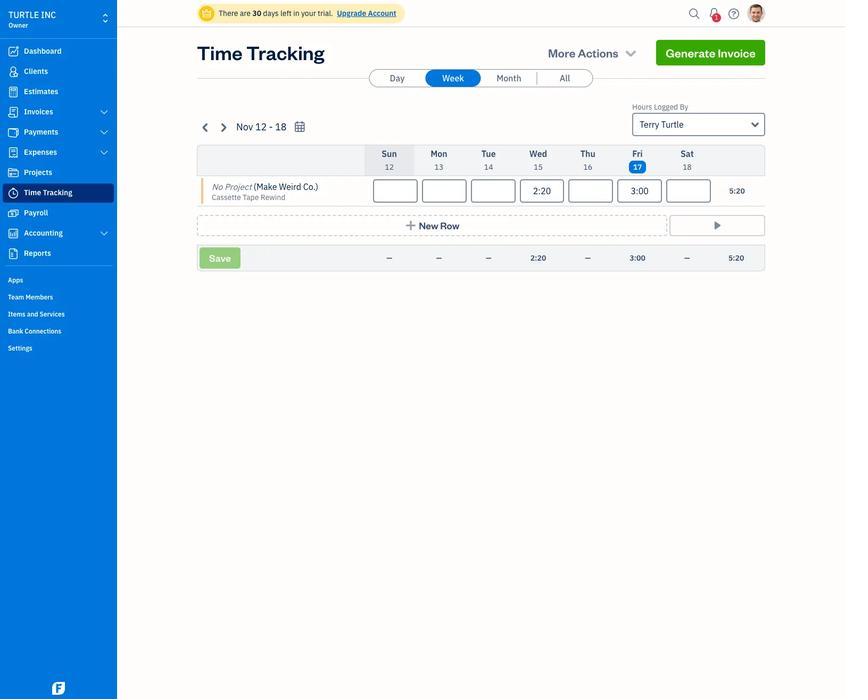 Task type: vqa. For each thing, say whether or not it's contained in the screenshot.
Tracking to the bottom
yes



Task type: describe. For each thing, give the bounding box(es) containing it.
weird
[[279, 182, 301, 192]]

terry turtle
[[640, 119, 684, 130]]

wed
[[530, 149, 548, 159]]

chevrondown image
[[624, 45, 639, 60]]

actions
[[578, 45, 619, 60]]

month
[[497, 73, 522, 84]]

bank connections link
[[3, 323, 114, 339]]

tue
[[482, 149, 496, 159]]

month link
[[482, 70, 537, 87]]

team
[[8, 293, 24, 301]]

rewind
[[261, 193, 286, 202]]

new
[[419, 219, 439, 232]]

apps
[[8, 276, 23, 284]]

wed 15
[[530, 149, 548, 172]]

your
[[301, 9, 316, 18]]

client image
[[7, 67, 20, 77]]

upgrade account link
[[335, 9, 397, 18]]

3 — from the left
[[486, 254, 492, 263]]

logged
[[655, 102, 679, 112]]

owner
[[9, 21, 28, 29]]

members
[[26, 293, 53, 301]]

no project ( make weird co. ) cassette tape rewind
[[212, 182, 319, 202]]

inc
[[41, 10, 56, 20]]

make
[[257, 182, 277, 192]]

services
[[40, 310, 65, 318]]

0 horizontal spatial 18
[[275, 121, 287, 133]]

13
[[435, 162, 444, 172]]

turtle
[[662, 119, 684, 130]]

projects
[[24, 168, 52, 177]]

chevron large down image for payments
[[99, 128, 109, 137]]

invoices
[[24, 107, 53, 117]]

team members
[[8, 293, 53, 301]]

15
[[534, 162, 543, 172]]

generate invoice button
[[657, 40, 766, 66]]

cassette
[[212, 193, 241, 202]]

generate
[[666, 45, 716, 60]]

more actions
[[549, 45, 619, 60]]

5 — from the left
[[685, 254, 691, 263]]

chevron large down image for expenses
[[99, 149, 109, 157]]

nov
[[236, 121, 253, 133]]

are
[[240, 9, 251, 18]]

dashboard link
[[3, 42, 114, 61]]

chevron large down image for accounting
[[99, 230, 109, 238]]

apps link
[[3, 272, 114, 288]]

estimates
[[24, 87, 58, 96]]

time tracking link
[[3, 184, 114, 203]]

expenses link
[[3, 143, 114, 162]]

more
[[549, 45, 576, 60]]

connections
[[25, 328, 61, 336]]

all
[[560, 73, 571, 84]]

there
[[219, 9, 238, 18]]

projects link
[[3, 164, 114, 183]]

crown image
[[201, 8, 212, 19]]

12 for nov
[[256, 121, 267, 133]]

bank
[[8, 328, 23, 336]]

nov 12 - 18
[[236, 121, 287, 133]]

dashboard
[[24, 46, 62, 56]]

choose a date image
[[294, 121, 306, 133]]

payroll
[[24, 208, 48, 218]]

hours
[[633, 102, 653, 112]]

thu 16
[[581, 149, 596, 172]]

mon 13
[[431, 149, 448, 172]]

4 — from the left
[[585, 254, 591, 263]]

days
[[263, 9, 279, 18]]

3 duration text field from the left
[[569, 179, 614, 203]]

timer image
[[7, 188, 20, 199]]

generate invoice
[[666, 45, 756, 60]]

time inside the main element
[[24, 188, 41, 198]]

1 button
[[706, 3, 723, 24]]

items
[[8, 310, 25, 318]]

main element
[[0, 0, 144, 700]]

time tracking inside the main element
[[24, 188, 72, 198]]

1 vertical spatial 5:20
[[729, 254, 745, 263]]

)
[[316, 182, 319, 192]]

sat
[[681, 149, 694, 159]]

thu
[[581, 149, 596, 159]]

14
[[485, 162, 493, 172]]

week link
[[426, 70, 481, 87]]

3:00
[[630, 254, 646, 263]]

items and services link
[[3, 306, 114, 322]]

tracking inside the main element
[[43, 188, 72, 198]]

left
[[281, 9, 292, 18]]

dashboard image
[[7, 46, 20, 57]]

in
[[294, 9, 300, 18]]

reports link
[[3, 244, 114, 264]]



Task type: locate. For each thing, give the bounding box(es) containing it.
payments
[[24, 127, 58, 137]]

0 vertical spatial chevron large down image
[[99, 149, 109, 157]]

go to help image
[[726, 6, 743, 22]]

settings
[[8, 345, 32, 353]]

18 inside 'sat 18'
[[683, 162, 692, 172]]

12 down 'sun'
[[385, 162, 394, 172]]

12 for sun
[[385, 162, 394, 172]]

1 horizontal spatial tracking
[[247, 40, 325, 65]]

1 vertical spatial tracking
[[43, 188, 72, 198]]

duration text field down 14
[[471, 179, 516, 203]]

payroll link
[[3, 204, 114, 223]]

1 horizontal spatial time tracking
[[197, 40, 325, 65]]

fri
[[633, 149, 643, 159]]

plus image
[[405, 220, 417, 231]]

and
[[27, 310, 38, 318]]

previous week image
[[200, 121, 212, 133]]

chevron large down image inside invoices link
[[99, 108, 109, 117]]

17
[[634, 162, 643, 172]]

2:20
[[531, 254, 547, 263]]

0 vertical spatial chevron large down image
[[99, 108, 109, 117]]

duration text field down 13 on the right top
[[422, 179, 467, 203]]

time tracking
[[197, 40, 325, 65], [24, 188, 72, 198]]

there are 30 days left in your trial. upgrade account
[[219, 9, 397, 18]]

payments link
[[3, 123, 114, 142]]

next week image
[[217, 121, 230, 133]]

2 chevron large down image from the top
[[99, 128, 109, 137]]

0 horizontal spatial duration text field
[[373, 179, 418, 203]]

tracking down "left"
[[247, 40, 325, 65]]

terry
[[640, 119, 660, 130]]

chevron large down image down payments link at the left
[[99, 149, 109, 157]]

1 duration text field from the left
[[373, 179, 418, 203]]

day
[[390, 73, 405, 84]]

chevron large down image
[[99, 149, 109, 157], [99, 230, 109, 238]]

mon
[[431, 149, 448, 159]]

Duration text field
[[422, 179, 467, 203], [471, 179, 516, 203], [618, 179, 663, 203], [667, 179, 712, 203]]

2 horizontal spatial duration text field
[[569, 179, 614, 203]]

duration text field down sun 12
[[373, 179, 418, 203]]

co.
[[303, 182, 316, 192]]

duration text field down 16
[[569, 179, 614, 203]]

hours logged by
[[633, 102, 689, 112]]

more actions button
[[539, 40, 648, 66]]

chevron large down image inside payments link
[[99, 128, 109, 137]]

time down 'there'
[[197, 40, 243, 65]]

0 vertical spatial 18
[[275, 121, 287, 133]]

2 — from the left
[[436, 254, 442, 263]]

tracking down projects 'link'
[[43, 188, 72, 198]]

sun
[[382, 149, 397, 159]]

1 chevron large down image from the top
[[99, 108, 109, 117]]

settings link
[[3, 340, 114, 356]]

4 duration text field from the left
[[667, 179, 712, 203]]

chevron large down image down payroll link
[[99, 230, 109, 238]]

12 inside sun 12
[[385, 162, 394, 172]]

0 horizontal spatial time tracking
[[24, 188, 72, 198]]

payment image
[[7, 127, 20, 138]]

0 vertical spatial time
[[197, 40, 243, 65]]

0 vertical spatial time tracking
[[197, 40, 325, 65]]

time tracking down 30
[[197, 40, 325, 65]]

bank connections
[[8, 328, 61, 336]]

by
[[680, 102, 689, 112]]

(
[[254, 182, 257, 192]]

0 vertical spatial 12
[[256, 121, 267, 133]]

invoices link
[[3, 103, 114, 122]]

row
[[441, 219, 460, 232]]

trial.
[[318, 9, 333, 18]]

project
[[225, 182, 252, 192]]

1 vertical spatial chevron large down image
[[99, 230, 109, 238]]

1 duration text field from the left
[[422, 179, 467, 203]]

day link
[[370, 70, 425, 87]]

chevron large down image down estimates link
[[99, 108, 109, 117]]

items and services
[[8, 310, 65, 318]]

chart image
[[7, 228, 20, 239]]

duration text field down 15
[[520, 179, 565, 203]]

account
[[368, 9, 397, 18]]

accounting link
[[3, 224, 114, 243]]

—
[[387, 254, 393, 263], [436, 254, 442, 263], [486, 254, 492, 263], [585, 254, 591, 263], [685, 254, 691, 263]]

0 horizontal spatial time
[[24, 188, 41, 198]]

1 vertical spatial chevron large down image
[[99, 128, 109, 137]]

30
[[253, 9, 262, 18]]

12 left -
[[256, 121, 267, 133]]

1 horizontal spatial duration text field
[[520, 179, 565, 203]]

1 horizontal spatial time
[[197, 40, 243, 65]]

clients
[[24, 67, 48, 76]]

clients link
[[3, 62, 114, 81]]

turtle inc owner
[[9, 10, 56, 29]]

chevron large down image
[[99, 108, 109, 117], [99, 128, 109, 137]]

18 right -
[[275, 121, 287, 133]]

search image
[[686, 6, 704, 22]]

estimates link
[[3, 83, 114, 102]]

report image
[[7, 249, 20, 259]]

chevron large down image for invoices
[[99, 108, 109, 117]]

tracking
[[247, 40, 325, 65], [43, 188, 72, 198]]

invoice image
[[7, 107, 20, 118]]

tape
[[243, 193, 259, 202]]

1 vertical spatial 12
[[385, 162, 394, 172]]

duration text field down 'sat 18'
[[667, 179, 712, 203]]

accounting
[[24, 228, 63, 238]]

1 chevron large down image from the top
[[99, 149, 109, 157]]

upgrade
[[337, 9, 367, 18]]

chevron large down image down invoices link
[[99, 128, 109, 137]]

expenses
[[24, 148, 57, 157]]

12
[[256, 121, 267, 133], [385, 162, 394, 172]]

-
[[269, 121, 273, 133]]

2 duration text field from the left
[[520, 179, 565, 203]]

18 down sat
[[683, 162, 692, 172]]

1 — from the left
[[387, 254, 393, 263]]

sat 18
[[681, 149, 694, 172]]

start timer image
[[712, 220, 724, 231]]

sun 12
[[382, 149, 397, 172]]

1 horizontal spatial 12
[[385, 162, 394, 172]]

1 horizontal spatial 18
[[683, 162, 692, 172]]

16
[[584, 162, 593, 172]]

3 duration text field from the left
[[618, 179, 663, 203]]

chevron large down image inside expenses link
[[99, 149, 109, 157]]

expense image
[[7, 148, 20, 158]]

duration text field down '17'
[[618, 179, 663, 203]]

1 vertical spatial 18
[[683, 162, 692, 172]]

freshbooks image
[[50, 683, 67, 696]]

tue 14
[[482, 149, 496, 172]]

1 vertical spatial time tracking
[[24, 188, 72, 198]]

estimate image
[[7, 87, 20, 97]]

turtle
[[9, 10, 39, 20]]

2 duration text field from the left
[[471, 179, 516, 203]]

reports
[[24, 249, 51, 258]]

time right timer icon
[[24, 188, 41, 198]]

1 vertical spatial time
[[24, 188, 41, 198]]

time tracking down projects 'link'
[[24, 188, 72, 198]]

new row
[[419, 219, 460, 232]]

all link
[[538, 70, 593, 87]]

1
[[715, 13, 719, 21]]

new row button
[[197, 215, 668, 236]]

0 vertical spatial 5:20
[[730, 186, 746, 196]]

money image
[[7, 208, 20, 219]]

project image
[[7, 168, 20, 178]]

fri 17
[[633, 149, 643, 172]]

invoice
[[718, 45, 756, 60]]

2 chevron large down image from the top
[[99, 230, 109, 238]]

0 horizontal spatial 12
[[256, 121, 267, 133]]

week
[[443, 73, 464, 84]]

0 vertical spatial tracking
[[247, 40, 325, 65]]

5:20
[[730, 186, 746, 196], [729, 254, 745, 263]]

0 horizontal spatial tracking
[[43, 188, 72, 198]]

Duration text field
[[373, 179, 418, 203], [520, 179, 565, 203], [569, 179, 614, 203]]



